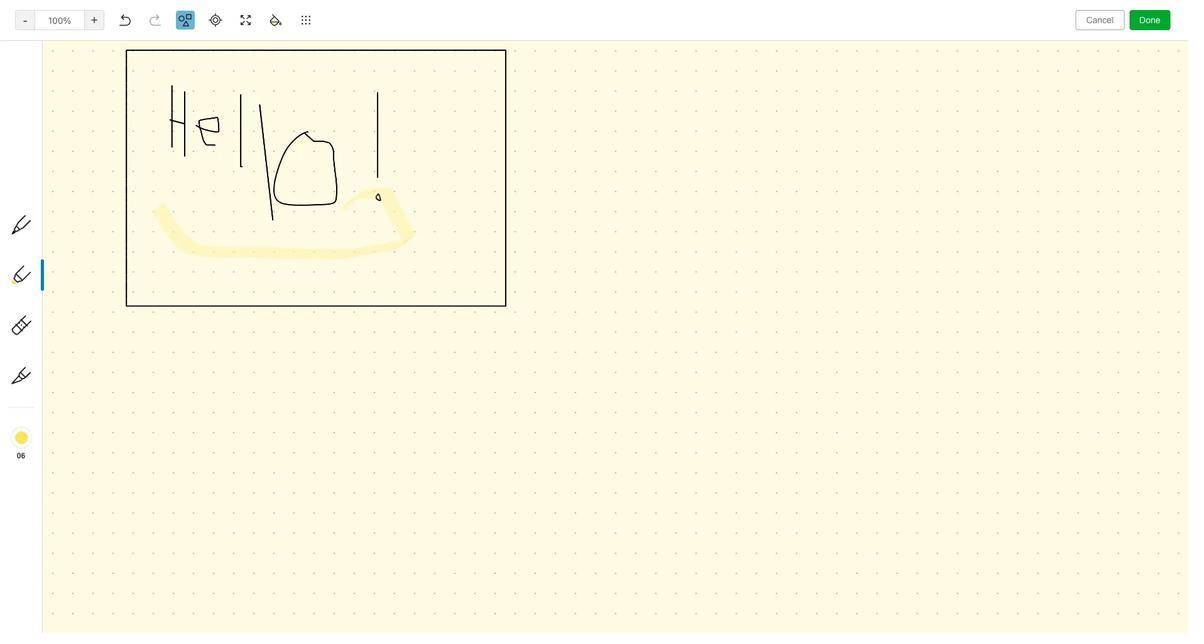 Task type: locate. For each thing, give the bounding box(es) containing it.
1 min ago up 36 min ago
[[266, 105, 305, 116]]

2 nov 13 from the left
[[323, 206, 351, 217]]

workbook for nov 28
[[380, 145, 421, 156]]

trash
[[28, 423, 50, 433]]

tree
[[0, 99, 151, 564]]

27 for 27
[[341, 166, 352, 176]]

1 min ago
[[266, 105, 305, 116], [323, 105, 362, 116]]

now down the updated
[[286, 85, 303, 96]]

title 1
[[166, 145, 190, 156]]

( inside trash (
[[53, 423, 56, 433]]

notes (
[[28, 307, 58, 318]]

recent
[[14, 216, 41, 226]]

workbook
[[380, 85, 421, 96], [380, 105, 421, 116], [380, 125, 421, 136], [380, 145, 421, 156], [380, 166, 421, 176], [380, 186, 421, 196], [380, 206, 421, 217]]

new button
[[8, 66, 143, 89]]

0 vertical spatial title
[[166, 66, 185, 74]]

nov 14
[[266, 186, 294, 196], [323, 186, 351, 196]]

2 vertical spatial notes
[[28, 307, 52, 318]]

min
[[273, 105, 288, 116], [329, 105, 344, 116], [280, 125, 294, 136], [336, 125, 351, 136]]

1 vertical spatial title
[[166, 145, 184, 156]]

it
[[39, 187, 44, 197]]

all
[[1110, 616, 1119, 626]]

notebooks
[[28, 355, 72, 365]]

click
[[23, 165, 41, 175]]

1 row group from the top
[[151, 60, 664, 80]]

0 vertical spatial on
[[448, 39, 458, 49]]

2 2 from the top
[[423, 105, 428, 116]]

expand tags image
[[3, 375, 13, 385]]

workbook 2 for nov 13
[[380, 206, 428, 217]]

2 for nov 14
[[423, 186, 428, 196]]

only you
[[1069, 10, 1102, 20]]

( up tasks button
[[55, 307, 58, 317]]

shortcut
[[78, 150, 111, 160]]

notes right recent
[[43, 216, 66, 226]]

row group containing untitled
[[151, 80, 601, 221]]

1 title from the top
[[166, 66, 185, 74]]

1 horizontal spatial just
[[323, 85, 340, 96]]

shared with me
[[28, 395, 91, 406]]

shared
[[28, 395, 56, 406]]

workbook 2 for just now
[[380, 85, 428, 96]]

title down 7 notes
[[166, 66, 185, 74]]

(
[[55, 307, 58, 317], [53, 423, 56, 433]]

nov 14 down nov 28
[[266, 186, 294, 196]]

trash (
[[28, 423, 56, 433]]

icon
[[69, 165, 85, 175]]

now
[[286, 85, 303, 96], [343, 85, 359, 96]]

untitled for just now
[[166, 85, 198, 96]]

1 horizontal spatial just now
[[323, 85, 359, 96]]

1 workbook from the top
[[380, 85, 421, 96]]

here.
[[46, 187, 66, 197]]

nov 14 down 38
[[323, 186, 351, 196]]

4 untitled from the top
[[166, 186, 198, 196]]

2 workbook from the top
[[380, 105, 421, 116]]

0 horizontal spatial nov 13
[[266, 206, 294, 217]]

1 horizontal spatial 1 min ago
[[323, 105, 362, 116]]

2 13 from the left
[[341, 206, 351, 217]]

nov
[[266, 145, 283, 156], [323, 145, 339, 156], [266, 166, 283, 176], [323, 166, 339, 176], [266, 186, 283, 196], [323, 186, 339, 196], [266, 206, 283, 217], [323, 206, 339, 217]]

14 down '28'
[[285, 186, 294, 196]]

notes
[[173, 39, 196, 50]]

( for trash
[[53, 423, 56, 433]]

ago left 38
[[297, 125, 312, 136]]

shortcuts button
[[0, 119, 150, 139]]

just now
[[266, 85, 303, 96], [323, 85, 359, 96]]

min up 36
[[273, 105, 288, 116]]

5 2 from the top
[[423, 166, 428, 176]]

( inside notes (
[[55, 307, 58, 317]]

1 13 from the left
[[285, 206, 294, 217]]

workbook 2 for 36 min ago
[[380, 125, 428, 136]]

workbook 2 for 1 min ago
[[380, 105, 428, 116]]

dec
[[460, 39, 477, 49]]

1 horizontal spatial now
[[343, 85, 359, 96]]

workbook for nov 27
[[380, 166, 421, 176]]

created
[[323, 66, 355, 74]]

1 vertical spatial (
[[53, 423, 56, 433]]

0 horizontal spatial 1 min ago
[[266, 105, 305, 116]]

0 horizontal spatial now
[[286, 85, 303, 96]]

2023
[[489, 39, 510, 49]]

6 workbook from the top
[[380, 186, 421, 196]]

14 down 38 min ago
[[341, 186, 351, 196]]

untitled for 1 min ago
[[166, 105, 198, 116]]

untitled for nov 14
[[166, 186, 198, 196]]

just now down created
[[323, 85, 359, 96]]

2 workbook 2 from the top
[[380, 105, 428, 116]]

2 1 min ago from the left
[[323, 105, 362, 116]]

nov 13
[[266, 206, 294, 217], [323, 206, 351, 217]]

3 workbook 2 from the top
[[380, 125, 428, 136]]

1 14 from the left
[[285, 186, 294, 196]]

27
[[341, 145, 352, 156], [285, 166, 295, 176], [341, 166, 352, 176]]

4 2 from the top
[[423, 145, 428, 156]]

28
[[285, 145, 296, 156]]

share button
[[1112, 5, 1158, 25]]

tags
[[28, 375, 47, 386]]

title for title
[[166, 66, 185, 74]]

3 untitled from the top
[[166, 166, 198, 176]]

1 horizontal spatial on
[[448, 39, 458, 49]]

1 horizontal spatial nov 13
[[323, 206, 351, 217]]

1 horizontal spatial 13
[[341, 206, 351, 217]]

edited
[[420, 39, 446, 49]]

1 min ago up 38 min ago
[[323, 105, 362, 116]]

1 vertical spatial notes
[[43, 216, 66, 226]]

1 nov 14 from the left
[[266, 186, 294, 196]]

add
[[23, 150, 38, 160]]

icon on a note, notebook, stack or tag to add it here.
[[23, 165, 125, 197]]

3 workbook from the top
[[380, 125, 421, 136]]

6 2 from the top
[[423, 186, 428, 196]]

( for notes
[[55, 307, 58, 317]]

just now down the updated
[[266, 85, 303, 96]]

0 horizontal spatial 14
[[285, 186, 294, 196]]

2 for nov 13
[[423, 206, 428, 217]]

2 untitled from the top
[[166, 105, 198, 116]]

on left a
[[87, 165, 97, 175]]

last
[[400, 39, 418, 49]]

notes inside note list element
[[178, 13, 212, 27]]

just
[[266, 85, 284, 96], [323, 85, 340, 96]]

add tag image
[[419, 613, 434, 628]]

5 untitled from the top
[[166, 206, 198, 217]]

( right trash
[[53, 423, 56, 433]]

tags button
[[0, 370, 150, 390]]

ago
[[290, 105, 305, 116], [346, 105, 362, 116], [297, 125, 312, 136], [353, 125, 369, 136]]

4 workbook 2 from the top
[[380, 145, 428, 156]]

row group
[[151, 60, 664, 80], [151, 80, 601, 221]]

notes
[[178, 13, 212, 27], [43, 216, 66, 226], [28, 307, 52, 318]]

nov 27 for 28
[[323, 145, 352, 156]]

nov 27 for 27
[[323, 166, 352, 176]]

7 workbook from the top
[[380, 206, 421, 217]]

4 workbook from the top
[[380, 145, 421, 156]]

1 horizontal spatial nov 14
[[323, 186, 351, 196]]

untitled
[[166, 85, 198, 96], [166, 105, 198, 116], [166, 166, 198, 176], [166, 186, 198, 196], [166, 206, 198, 217]]

workbook 2
[[380, 85, 428, 96], [380, 105, 428, 116], [380, 125, 428, 136], [380, 145, 428, 156], [380, 166, 428, 176], [380, 186, 428, 196], [380, 206, 428, 217]]

note list element
[[151, 0, 664, 634]]

5 workbook from the top
[[380, 166, 421, 176]]

untitled for nov 13
[[166, 206, 198, 217]]

1 2 from the top
[[423, 85, 428, 96]]

tree
[[166, 125, 184, 136]]

0 horizontal spatial 1
[[186, 145, 190, 156]]

5 workbook 2 from the top
[[380, 166, 428, 176]]

0 horizontal spatial nov 14
[[266, 186, 294, 196]]

2 horizontal spatial 1
[[323, 105, 327, 116]]

note window element
[[0, 0, 1188, 634]]

1 workbook 2 from the top
[[380, 85, 428, 96]]

notes up tasks
[[28, 307, 52, 318]]

Note Editor text field
[[0, 0, 1188, 634]]

note,
[[105, 165, 125, 175]]

2 title from the top
[[166, 145, 184, 156]]

2 for nov 27
[[423, 166, 428, 176]]

add
[[23, 187, 37, 197]]

7 2 from the top
[[423, 206, 428, 217]]

on
[[448, 39, 458, 49], [87, 165, 97, 175]]

None search field
[[16, 36, 134, 59]]

0 horizontal spatial 13
[[285, 206, 294, 217]]

min up 38
[[329, 105, 344, 116]]

add your first shortcut
[[23, 150, 111, 160]]

your
[[40, 150, 58, 160]]

7 workbook 2 from the top
[[380, 206, 428, 217]]

title
[[166, 66, 185, 74], [166, 145, 184, 156]]

on left dec
[[448, 39, 458, 49]]

shortcuts
[[28, 123, 68, 134]]

36
[[266, 125, 277, 136]]

notes up notes
[[178, 13, 212, 27]]

notebook,
[[23, 176, 61, 186]]

notes inside notes (
[[28, 307, 52, 318]]

1 horizontal spatial 14
[[341, 186, 351, 196]]

0 vertical spatial notes
[[178, 13, 212, 27]]

7 notes
[[166, 39, 196, 50]]

1 untitled from the top
[[166, 85, 198, 96]]

36 min ago
[[266, 125, 312, 136]]

1
[[266, 105, 270, 116], [323, 105, 327, 116], [186, 145, 190, 156]]

6 workbook 2 from the top
[[380, 186, 428, 196]]

2
[[423, 85, 428, 96], [423, 105, 428, 116], [423, 125, 428, 136], [423, 145, 428, 156], [423, 166, 428, 176], [423, 186, 428, 196], [423, 206, 428, 217]]

now down created
[[343, 85, 359, 96]]

14
[[285, 186, 294, 196], [341, 186, 351, 196]]

group
[[0, 139, 150, 307]]

2 row group from the top
[[151, 80, 601, 221]]

1 just from the left
[[266, 85, 284, 96]]

nov 27
[[323, 145, 352, 156], [266, 166, 295, 176], [323, 166, 352, 176]]

0 horizontal spatial just now
[[266, 85, 303, 96]]

just down created
[[323, 85, 340, 96]]

upgrade button
[[8, 576, 143, 601]]

0 vertical spatial (
[[55, 307, 58, 317]]

38
[[323, 125, 334, 136]]

on inside note window element
[[448, 39, 458, 49]]

1 vertical spatial on
[[87, 165, 97, 175]]

13
[[285, 206, 294, 217], [341, 206, 351, 217]]

3 2 from the top
[[423, 125, 428, 136]]

0 horizontal spatial just
[[266, 85, 284, 96]]

workbook for nov 14
[[380, 186, 421, 196]]

new
[[28, 72, 46, 82]]

0 horizontal spatial on
[[87, 165, 97, 175]]

just down the updated
[[266, 85, 284, 96]]

title down tree
[[166, 145, 184, 156]]

upgrade
[[65, 583, 102, 594]]



Task type: describe. For each thing, give the bounding box(es) containing it.
on inside icon on a note, notebook, stack or tag to add it here.
[[87, 165, 97, 175]]

a
[[99, 165, 103, 175]]

2 14 from the left
[[341, 186, 351, 196]]

home link
[[0, 99, 151, 119]]

1 horizontal spatial 1
[[266, 105, 270, 116]]

min right 36
[[280, 125, 294, 136]]

Search text field
[[16, 36, 134, 59]]

38 min ago
[[323, 125, 369, 136]]

7
[[166, 39, 171, 50]]

recent notes
[[14, 216, 66, 226]]

home
[[28, 103, 52, 114]]

nov 28
[[266, 145, 296, 156]]

notebooks link
[[0, 350, 150, 370]]

tag
[[96, 176, 108, 186]]

stack
[[63, 176, 84, 186]]

group containing add your first shortcut
[[0, 139, 150, 307]]

notes for notes (
[[28, 307, 52, 318]]

workbook 2 for nov 27
[[380, 166, 428, 176]]

title for title 1
[[166, 145, 184, 156]]

workbook for 1 min ago
[[380, 105, 421, 116]]

changes
[[1122, 616, 1154, 626]]

add a reminder image
[[398, 613, 413, 628]]

workbook 2 for nov 14
[[380, 186, 428, 196]]

workbook for nov 13
[[380, 206, 421, 217]]

1 now from the left
[[286, 85, 303, 96]]

only
[[1069, 10, 1086, 20]]

2 now from the left
[[343, 85, 359, 96]]

workbook for 36 min ago
[[380, 125, 421, 136]]

5,
[[479, 39, 486, 49]]

shared with me link
[[0, 390, 150, 410]]

to
[[111, 176, 118, 186]]

all changes saved
[[1110, 616, 1178, 626]]

notes inside group
[[43, 216, 66, 226]]

2 for 1 min ago
[[423, 105, 428, 116]]

27 for 28
[[341, 145, 352, 156]]

1 nov 13 from the left
[[266, 206, 294, 217]]

2 for nov 28
[[423, 145, 428, 156]]

first
[[60, 150, 76, 160]]

row group containing title
[[151, 60, 664, 80]]

workbook 2 for nov 28
[[380, 145, 428, 156]]

me
[[78, 395, 91, 406]]

click the
[[23, 165, 58, 175]]

tasks button
[[0, 322, 150, 343]]

2 for just now
[[423, 85, 428, 96]]

notes for notes
[[178, 13, 212, 27]]

the
[[44, 165, 56, 175]]

ago right 38
[[353, 125, 369, 136]]

1 1 min ago from the left
[[266, 105, 305, 116]]

min right 38
[[336, 125, 351, 136]]

tasks
[[28, 327, 51, 338]]

updated
[[266, 66, 299, 74]]

settings image
[[128, 10, 143, 25]]

2 nov 14 from the left
[[323, 186, 351, 196]]

workbook for just now
[[380, 85, 421, 96]]

you
[[1089, 10, 1102, 20]]

2 just now from the left
[[323, 85, 359, 96]]

2 just from the left
[[323, 85, 340, 96]]

or
[[86, 176, 94, 186]]

ago up 36 min ago
[[290, 105, 305, 116]]

last edited on dec 5, 2023
[[400, 39, 510, 49]]

ago up 38 min ago
[[346, 105, 362, 116]]

2 for 36 min ago
[[423, 125, 428, 136]]

location
[[380, 66, 415, 74]]

with
[[59, 395, 76, 406]]

1 just now from the left
[[266, 85, 303, 96]]

share
[[1123, 9, 1148, 20]]

untitled for nov 27
[[166, 166, 198, 176]]

tree containing home
[[0, 99, 151, 564]]

row group inside note list element
[[151, 80, 601, 221]]

saved
[[1156, 616, 1178, 626]]



Task type: vqa. For each thing, say whether or not it's contained in the screenshot.
The Calendar Event icon
no



